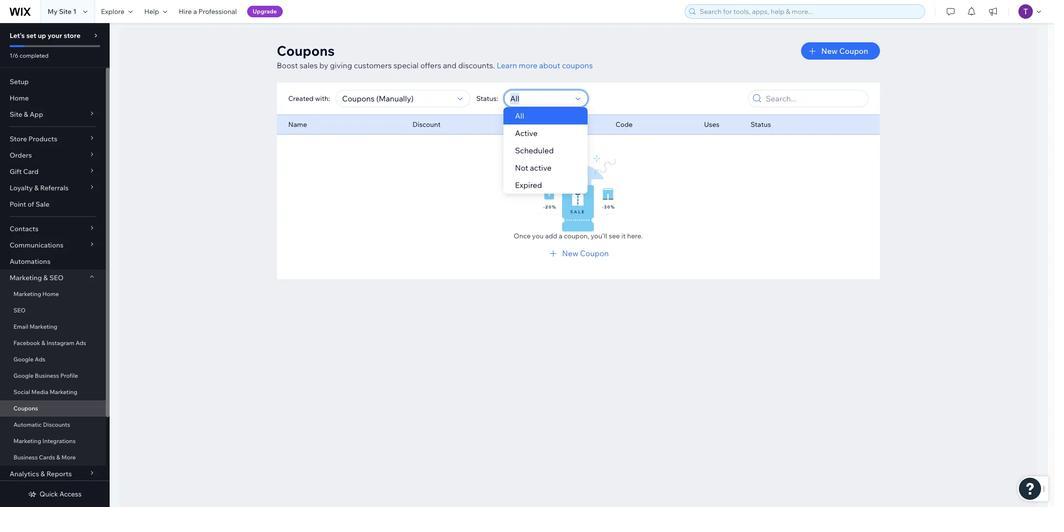 Task type: vqa. For each thing, say whether or not it's contained in the screenshot.
& related to Instagram
yes



Task type: describe. For each thing, give the bounding box(es) containing it.
orders
[[10, 151, 32, 160]]

Search for tools, apps, help & more... field
[[697, 5, 922, 18]]

coupons for coupons
[[13, 405, 38, 412]]

google business profile
[[13, 372, 78, 380]]

of
[[28, 200, 34, 209]]

sales
[[300, 61, 318, 70]]

site & app button
[[0, 106, 106, 123]]

automatic
[[13, 422, 42, 429]]

orders button
[[0, 147, 106, 164]]

1 vertical spatial ads
[[35, 356, 45, 363]]

coupons for coupons boost sales by giving customers special offers and discounts. learn more about coupons
[[277, 42, 335, 59]]

my
[[48, 7, 58, 16]]

offers
[[421, 61, 442, 70]]

with:
[[315, 94, 330, 103]]

loyalty & referrals
[[10, 184, 69, 192]]

profile
[[60, 372, 78, 380]]

upgrade button
[[247, 6, 283, 17]]

google for google ads
[[13, 356, 34, 363]]

learn more about coupons link
[[497, 61, 593, 70]]

referrals
[[40, 184, 69, 192]]

& for seo
[[43, 274, 48, 282]]

giving
[[330, 61, 352, 70]]

coupon for new coupon link
[[580, 249, 609, 258]]

your
[[48, 31, 62, 40]]

up
[[38, 31, 46, 40]]

analytics
[[10, 470, 39, 479]]

store
[[10, 135, 27, 143]]

media
[[31, 389, 48, 396]]

0 horizontal spatial a
[[193, 7, 197, 16]]

& for instagram
[[42, 340, 45, 347]]

google business profile link
[[0, 368, 106, 384]]

status
[[751, 120, 772, 129]]

once
[[514, 232, 531, 241]]

about
[[540, 61, 561, 70]]

not active
[[515, 163, 552, 173]]

email marketing link
[[0, 319, 106, 335]]

store products
[[10, 135, 57, 143]]

coupons link
[[0, 401, 106, 417]]

Search... field
[[763, 90, 865, 107]]

1 vertical spatial business
[[13, 454, 38, 461]]

help
[[144, 7, 159, 16]]

communications
[[10, 241, 64, 250]]

hire a professional link
[[173, 0, 243, 23]]

quick
[[40, 490, 58, 499]]

site inside "dropdown button"
[[10, 110, 22, 119]]

hire
[[179, 7, 192, 16]]

marketing inside 'link'
[[30, 323, 57, 331]]

code
[[616, 120, 633, 129]]

marketing for &
[[10, 274, 42, 282]]

0 vertical spatial business
[[35, 372, 59, 380]]

facebook & instagram ads
[[13, 340, 86, 347]]

help button
[[139, 0, 173, 23]]

seo link
[[0, 303, 106, 319]]

1 horizontal spatial a
[[559, 232, 563, 241]]

quick access button
[[28, 490, 82, 499]]

new coupon button
[[802, 42, 880, 60]]

home link
[[0, 90, 106, 106]]

home inside 'link'
[[10, 94, 29, 102]]

active
[[530, 163, 552, 173]]

store products button
[[0, 131, 106, 147]]

more
[[61, 454, 76, 461]]

coupon,
[[564, 232, 590, 241]]

once you add a coupon, you'll see it here.
[[514, 232, 643, 241]]

automatic discounts
[[13, 422, 70, 429]]

marketing & seo button
[[0, 270, 106, 286]]

you
[[533, 232, 544, 241]]

marketing home link
[[0, 286, 106, 303]]

gift
[[10, 167, 22, 176]]

store
[[64, 31, 81, 40]]

new coupon for new coupon button
[[822, 46, 869, 56]]

social media marketing
[[13, 389, 77, 396]]

upgrade
[[253, 8, 277, 15]]

business cards & more link
[[0, 450, 106, 466]]

access
[[60, 490, 82, 499]]

it
[[622, 232, 626, 241]]

facebook & instagram ads link
[[0, 335, 106, 352]]

more
[[519, 61, 538, 70]]

email
[[13, 323, 28, 331]]

discounts.
[[459, 61, 495, 70]]

created
[[288, 94, 314, 103]]

new for new coupon link
[[563, 249, 579, 258]]

& left more
[[56, 454, 60, 461]]

new coupon for new coupon link
[[563, 249, 609, 258]]

marketing down profile
[[50, 389, 77, 396]]

here.
[[628, 232, 643, 241]]

setup
[[10, 77, 29, 86]]

boost
[[277, 61, 298, 70]]

instagram
[[47, 340, 74, 347]]

expired
[[515, 180, 543, 190]]

gift card
[[10, 167, 39, 176]]



Task type: locate. For each thing, give the bounding box(es) containing it.
a right hire
[[193, 7, 197, 16]]

marketing down marketing & seo
[[13, 291, 41, 298]]

coupons up automatic
[[13, 405, 38, 412]]

1 vertical spatial seo
[[13, 307, 26, 314]]

add
[[546, 232, 558, 241]]

list box containing all
[[504, 107, 588, 194]]

coupons boost sales by giving customers special offers and discounts. learn more about coupons
[[277, 42, 593, 70]]

google ads
[[13, 356, 45, 363]]

business up social media marketing
[[35, 372, 59, 380]]

loyalty
[[10, 184, 33, 192]]

not
[[515, 163, 529, 173]]

quick access
[[40, 490, 82, 499]]

point of sale
[[10, 200, 49, 209]]

0 horizontal spatial coupons
[[13, 405, 38, 412]]

new down search for tools, apps, help & more... field
[[822, 46, 838, 56]]

1
[[73, 7, 76, 16]]

sidebar element
[[0, 23, 110, 508]]

let's
[[10, 31, 25, 40]]

& down automations link
[[43, 274, 48, 282]]

0 vertical spatial coupon
[[840, 46, 869, 56]]

coupon inside button
[[840, 46, 869, 56]]

& inside dropdown button
[[43, 274, 48, 282]]

1 horizontal spatial new coupon
[[822, 46, 869, 56]]

scheduled
[[515, 146, 554, 155]]

0 vertical spatial a
[[193, 7, 197, 16]]

& left reports at the left of page
[[41, 470, 45, 479]]

marketing integrations link
[[0, 434, 106, 450]]

home down setup
[[10, 94, 29, 102]]

coupons up sales
[[277, 42, 335, 59]]

1 google from the top
[[13, 356, 34, 363]]

cards
[[39, 454, 55, 461]]

setup link
[[0, 74, 106, 90]]

social media marketing link
[[0, 384, 106, 401]]

marketing integrations
[[13, 438, 76, 445]]

email marketing
[[13, 323, 57, 331]]

type
[[528, 120, 543, 129]]

point of sale link
[[0, 196, 106, 213]]

home
[[10, 94, 29, 102], [42, 291, 59, 298]]

customers
[[354, 61, 392, 70]]

1 horizontal spatial seo
[[49, 274, 64, 282]]

1 horizontal spatial site
[[59, 7, 72, 16]]

& right "facebook"
[[42, 340, 45, 347]]

None field
[[339, 90, 455, 107], [508, 90, 573, 107], [339, 90, 455, 107], [508, 90, 573, 107]]

0 horizontal spatial site
[[10, 110, 22, 119]]

marketing for integrations
[[13, 438, 41, 445]]

marketing for home
[[13, 291, 41, 298]]

site & app
[[10, 110, 43, 119]]

1 horizontal spatial ads
[[76, 340, 86, 347]]

marketing down the automations on the bottom
[[10, 274, 42, 282]]

0 horizontal spatial new
[[563, 249, 579, 258]]

new coupon inside button
[[822, 46, 869, 56]]

seo up marketing home link
[[49, 274, 64, 282]]

explore
[[101, 7, 125, 16]]

1/6
[[10, 52, 18, 59]]

point
[[10, 200, 26, 209]]

1 vertical spatial new
[[563, 249, 579, 258]]

app
[[30, 110, 43, 119]]

0 vertical spatial google
[[13, 356, 34, 363]]

1 vertical spatial coupon
[[580, 249, 609, 258]]

home down marketing & seo dropdown button
[[42, 291, 59, 298]]

business cards & more
[[13, 454, 76, 461]]

coupons inside coupons boost sales by giving customers special offers and discounts. learn more about coupons
[[277, 42, 335, 59]]

completed
[[20, 52, 49, 59]]

discounts
[[43, 422, 70, 429]]

business up analytics
[[13, 454, 38, 461]]

site left app
[[10, 110, 22, 119]]

let's set up your store
[[10, 31, 81, 40]]

ads up google business profile at bottom left
[[35, 356, 45, 363]]

new coupon
[[822, 46, 869, 56], [563, 249, 609, 258]]

& inside "dropdown button"
[[24, 110, 28, 119]]

social
[[13, 389, 30, 396]]

0 vertical spatial home
[[10, 94, 29, 102]]

0 horizontal spatial coupon
[[580, 249, 609, 258]]

ads
[[76, 340, 86, 347], [35, 356, 45, 363]]

1 vertical spatial new coupon
[[563, 249, 609, 258]]

google
[[13, 356, 34, 363], [13, 372, 34, 380]]

google for google business profile
[[13, 372, 34, 380]]

all
[[515, 111, 525, 121]]

coupons inside sidebar "element"
[[13, 405, 38, 412]]

contacts button
[[0, 221, 106, 237]]

new coupon link
[[548, 248, 609, 259]]

& inside popup button
[[41, 470, 45, 479]]

analytics & reports
[[10, 470, 72, 479]]

0 vertical spatial site
[[59, 7, 72, 16]]

seo up email
[[13, 307, 26, 314]]

1 horizontal spatial new
[[822, 46, 838, 56]]

coupon for new coupon button
[[840, 46, 869, 56]]

automations link
[[0, 254, 106, 270]]

marketing
[[10, 274, 42, 282], [13, 291, 41, 298], [30, 323, 57, 331], [50, 389, 77, 396], [13, 438, 41, 445]]

coupons
[[277, 42, 335, 59], [13, 405, 38, 412]]

seo inside dropdown button
[[49, 274, 64, 282]]

google down "facebook"
[[13, 356, 34, 363]]

facebook
[[13, 340, 40, 347]]

0 horizontal spatial ads
[[35, 356, 45, 363]]

automatic discounts link
[[0, 417, 106, 434]]

1 vertical spatial coupons
[[13, 405, 38, 412]]

my site 1
[[48, 7, 76, 16]]

ads right instagram
[[76, 340, 86, 347]]

1 horizontal spatial home
[[42, 291, 59, 298]]

1 horizontal spatial coupon
[[840, 46, 869, 56]]

0 vertical spatial new
[[822, 46, 838, 56]]

active
[[515, 128, 538, 138]]

analytics & reports button
[[0, 466, 106, 483]]

0 vertical spatial ads
[[76, 340, 86, 347]]

coupon
[[840, 46, 869, 56], [580, 249, 609, 258]]

list box
[[504, 107, 588, 194]]

all option
[[504, 107, 588, 125]]

& for app
[[24, 110, 28, 119]]

& inside popup button
[[34, 184, 39, 192]]

professional
[[199, 7, 237, 16]]

0 horizontal spatial new coupon
[[563, 249, 609, 258]]

1 vertical spatial a
[[559, 232, 563, 241]]

new for new coupon button
[[822, 46, 838, 56]]

0 vertical spatial seo
[[49, 274, 64, 282]]

you'll
[[591, 232, 608, 241]]

and
[[443, 61, 457, 70]]

google up social
[[13, 372, 34, 380]]

sale
[[36, 200, 49, 209]]

new inside button
[[822, 46, 838, 56]]

marketing inside dropdown button
[[10, 274, 42, 282]]

& for referrals
[[34, 184, 39, 192]]

status:
[[477, 94, 499, 103]]

new down coupon,
[[563, 249, 579, 258]]

a
[[193, 7, 197, 16], [559, 232, 563, 241]]

& left app
[[24, 110, 28, 119]]

& right loyalty
[[34, 184, 39, 192]]

marketing & seo
[[10, 274, 64, 282]]

0 horizontal spatial home
[[10, 94, 29, 102]]

coupons
[[562, 61, 593, 70]]

created with:
[[288, 94, 330, 103]]

hire a professional
[[179, 7, 237, 16]]

marketing down automatic
[[13, 438, 41, 445]]

by
[[320, 61, 329, 70]]

products
[[28, 135, 57, 143]]

1 vertical spatial google
[[13, 372, 34, 380]]

communications button
[[0, 237, 106, 254]]

marketing up facebook & instagram ads
[[30, 323, 57, 331]]

learn
[[497, 61, 517, 70]]

0 vertical spatial coupons
[[277, 42, 335, 59]]

set
[[26, 31, 36, 40]]

site left 1
[[59, 7, 72, 16]]

1 horizontal spatial coupons
[[277, 42, 335, 59]]

0 vertical spatial new coupon
[[822, 46, 869, 56]]

discount
[[413, 120, 441, 129]]

automations
[[10, 257, 50, 266]]

& for reports
[[41, 470, 45, 479]]

2 google from the top
[[13, 372, 34, 380]]

0 horizontal spatial seo
[[13, 307, 26, 314]]

1 vertical spatial site
[[10, 110, 22, 119]]

1 vertical spatial home
[[42, 291, 59, 298]]

gift card button
[[0, 164, 106, 180]]

a right add
[[559, 232, 563, 241]]

contacts
[[10, 225, 38, 233]]



